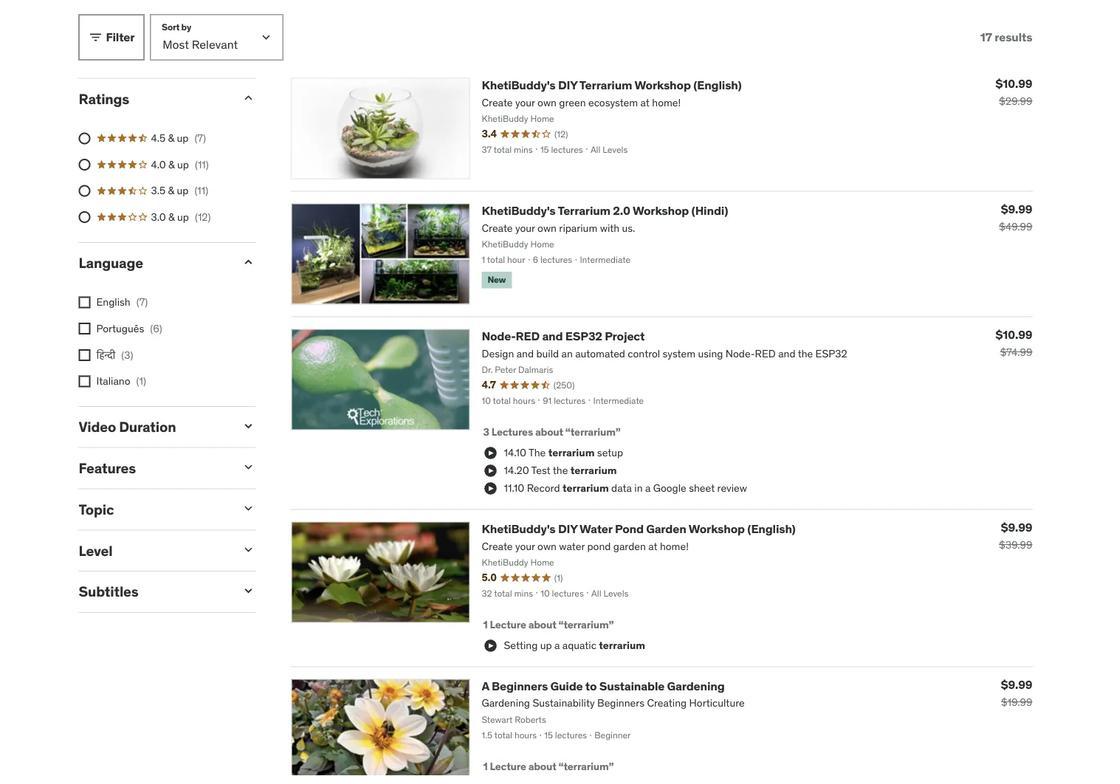 Task type: describe. For each thing, give the bounding box(es) containing it.
level
[[79, 542, 113, 559]]

ratings
[[79, 90, 129, 108]]

$19.99
[[1002, 696, 1033, 709]]

small image for subtitles
[[241, 584, 256, 599]]

level button
[[79, 542, 229, 559]]

khetibuddy's diy water pond garden workshop (english) link
[[482, 521, 796, 536]]

3.0
[[151, 210, 166, 224]]

and
[[543, 328, 563, 344]]

pond
[[615, 521, 644, 536]]

a beginners guide to sustainable gardening
[[482, 679, 725, 694]]

$9.99 for a beginners guide to sustainable gardening
[[1002, 677, 1033, 693]]

0 vertical spatial terrarium
[[580, 77, 633, 92]]

node-red and esp32 project link
[[482, 328, 645, 344]]

2 vertical spatial workshop
[[689, 521, 745, 536]]

(11) for 4.0 & up (11)
[[195, 158, 209, 171]]

khetibuddy's for khetibuddy's diy water pond garden workshop (english)
[[482, 521, 556, 536]]

esp32
[[566, 328, 603, 344]]

filter
[[106, 30, 135, 45]]

$9.99 $39.99
[[1000, 520, 1033, 552]]

ratings button
[[79, 90, 229, 108]]

red
[[516, 328, 540, 344]]

$10.99 $29.99
[[996, 76, 1033, 108]]

workshop for terrarium
[[635, 77, 691, 92]]

17 results
[[981, 30, 1033, 45]]

language button
[[79, 254, 229, 272]]

1 vertical spatial (english)
[[748, 521, 796, 536]]

1 horizontal spatial (7)
[[195, 131, 206, 145]]

khetibuddy's diy water pond garden workshop (english)
[[482, 521, 796, 536]]

english
[[96, 296, 131, 309]]

$49.99
[[1000, 220, 1033, 233]]

$39.99
[[1000, 538, 1033, 552]]

(12)
[[195, 210, 211, 224]]

diy for water
[[558, 521, 578, 536]]

$10.99 for khetibuddy's diy terrarium workshop (english)
[[996, 76, 1033, 91]]

small image for video duration
[[241, 419, 256, 434]]

small image for level
[[241, 543, 256, 557]]

small image for features
[[241, 460, 256, 475]]

a
[[482, 679, 490, 694]]

$9.99 $19.99
[[1002, 677, 1033, 709]]

features
[[79, 459, 136, 477]]

3.5 & up (11)
[[151, 184, 209, 197]]

português
[[96, 322, 144, 335]]

2.0
[[613, 203, 631, 218]]

$9.99 for khetibuddy's terrarium 2.0 workshop (hindi)
[[1002, 202, 1033, 217]]

(11) for 3.5 & up (11)
[[195, 184, 209, 197]]

$9.99 for khetibuddy's diy water pond garden workshop (english)
[[1002, 520, 1033, 535]]

(3)
[[121, 348, 133, 361]]

video duration
[[79, 418, 176, 436]]

node-red and esp32 project
[[482, 328, 645, 344]]

हिन्दी (3)
[[96, 348, 133, 361]]

(1)
[[136, 374, 146, 388]]

topic
[[79, 501, 114, 518]]

khetibuddy's for khetibuddy's diy terrarium workshop (english)
[[482, 77, 556, 92]]

xsmall image for हिन्दी
[[79, 349, 91, 361]]

(6)
[[150, 322, 162, 335]]

khetibuddy's terrarium 2.0 workshop (hindi)
[[482, 203, 729, 218]]

3.0 & up (12)
[[151, 210, 211, 224]]

português (6)
[[96, 322, 162, 335]]

garden
[[647, 521, 687, 536]]

4.5 & up (7)
[[151, 131, 206, 145]]

language
[[79, 254, 143, 272]]



Task type: locate. For each thing, give the bounding box(es) containing it.
small image for language
[[241, 255, 256, 269]]

3.5
[[151, 184, 166, 197]]

4.5
[[151, 131, 166, 145]]

& right 4.5
[[168, 131, 174, 145]]

diy for terrarium
[[558, 77, 578, 92]]

1 (11) from the top
[[195, 158, 209, 171]]

1 vertical spatial (7)
[[136, 296, 148, 309]]

$10.99
[[996, 76, 1033, 91], [996, 327, 1033, 342]]

1 diy from the top
[[558, 77, 578, 92]]

workshop for 2.0
[[633, 203, 689, 218]]

& for 4.0
[[168, 158, 175, 171]]

$9.99
[[1002, 202, 1033, 217], [1002, 520, 1033, 535], [1002, 677, 1033, 693]]

1 vertical spatial xsmall image
[[79, 349, 91, 361]]

(hindi)
[[692, 203, 729, 218]]

$10.99 $74.99
[[996, 327, 1033, 359]]

xsmall image left हिन्दी
[[79, 349, 91, 361]]

up for 4.0 & up
[[177, 158, 189, 171]]

sustainable
[[600, 679, 665, 694]]

(7) right english
[[136, 296, 148, 309]]

english (7)
[[96, 296, 148, 309]]

4.0 & up (11)
[[151, 158, 209, 171]]

a beginners guide to sustainable gardening link
[[482, 679, 725, 694]]

xsmall image for english
[[79, 297, 91, 308]]

1 vertical spatial diy
[[558, 521, 578, 536]]

khetibuddy's diy terrarium workshop (english) link
[[482, 77, 742, 92]]

video duration button
[[79, 418, 229, 436]]

$10.99 up $29.99
[[996, 76, 1033, 91]]

khetibuddy's for khetibuddy's terrarium 2.0 workshop (hindi)
[[482, 203, 556, 218]]

2 khetibuddy's from the top
[[482, 203, 556, 218]]

$29.99
[[1000, 94, 1033, 108]]

guide
[[551, 679, 583, 694]]

0 vertical spatial (7)
[[195, 131, 206, 145]]

2 (11) from the top
[[195, 184, 209, 197]]

(7)
[[195, 131, 206, 145], [136, 296, 148, 309]]

0 horizontal spatial (english)
[[694, 77, 742, 92]]

xsmall image
[[79, 297, 91, 308], [79, 349, 91, 361]]

1 vertical spatial khetibuddy's
[[482, 203, 556, 218]]

&
[[168, 131, 174, 145], [168, 158, 175, 171], [168, 184, 174, 197], [168, 210, 175, 224]]

up left (12)
[[177, 210, 189, 224]]

video
[[79, 418, 116, 436]]

$10.99 up $74.99
[[996, 327, 1033, 342]]

4.0
[[151, 158, 166, 171]]

italiano
[[96, 374, 130, 388]]

& for 3.0
[[168, 210, 175, 224]]

1 $10.99 from the top
[[996, 76, 1033, 91]]

gardening
[[668, 679, 725, 694]]

xsmall image left english
[[79, 297, 91, 308]]

0 vertical spatial $10.99
[[996, 76, 1033, 91]]

1 vertical spatial small image
[[241, 584, 256, 599]]

2 small image from the top
[[241, 584, 256, 599]]

$9.99 inside $9.99 $49.99
[[1002, 202, 1033, 217]]

beginners
[[492, 679, 548, 694]]

1 horizontal spatial (english)
[[748, 521, 796, 536]]

(11)
[[195, 158, 209, 171], [195, 184, 209, 197]]

1 $9.99 from the top
[[1002, 202, 1033, 217]]

xsmall image for italiano
[[79, 376, 91, 387]]

workshop
[[635, 77, 691, 92], [633, 203, 689, 218], [689, 521, 745, 536]]

khetibuddy's
[[482, 77, 556, 92], [482, 203, 556, 218], [482, 521, 556, 536]]

$9.99 up the $39.99
[[1002, 520, 1033, 535]]

0 vertical spatial diy
[[558, 77, 578, 92]]

$9.99 inside $9.99 $39.99
[[1002, 520, 1033, 535]]

0 vertical spatial khetibuddy's
[[482, 77, 556, 92]]

small image for ratings
[[241, 91, 256, 105]]

0 vertical spatial xsmall image
[[79, 297, 91, 308]]

khetibuddy's terrarium 2.0 workshop (hindi) link
[[482, 203, 729, 218]]

3 $9.99 from the top
[[1002, 677, 1033, 693]]

2 vertical spatial khetibuddy's
[[482, 521, 556, 536]]

up right 4.0
[[177, 158, 189, 171]]

filter button
[[79, 14, 144, 60]]

subtitles
[[79, 583, 139, 601]]

small image
[[241, 543, 256, 557], [241, 584, 256, 599]]

& for 4.5
[[168, 131, 174, 145]]

up for 3.0 & up
[[177, 210, 189, 224]]

up right 3.5
[[177, 184, 189, 197]]

1 vertical spatial terrarium
[[558, 203, 611, 218]]

water
[[580, 521, 613, 536]]

3 khetibuddy's from the top
[[482, 521, 556, 536]]

0 vertical spatial workshop
[[635, 77, 691, 92]]

1 small image from the top
[[241, 543, 256, 557]]

1 xsmall image from the top
[[79, 323, 91, 335]]

2 vertical spatial $9.99
[[1002, 677, 1033, 693]]

2 $9.99 from the top
[[1002, 520, 1033, 535]]

1 vertical spatial $10.99
[[996, 327, 1033, 342]]

1 vertical spatial workshop
[[633, 203, 689, 218]]

0 vertical spatial (11)
[[195, 158, 209, 171]]

(7) up 4.0 & up (11)
[[195, 131, 206, 145]]

2 diy from the top
[[558, 521, 578, 536]]

subtitles button
[[79, 583, 229, 601]]

0 vertical spatial (english)
[[694, 77, 742, 92]]

terrarium
[[580, 77, 633, 92], [558, 203, 611, 218]]

node-
[[482, 328, 516, 344]]

17
[[981, 30, 993, 45]]

& for 3.5
[[168, 184, 174, 197]]

हिन्दी
[[96, 348, 116, 361]]

up for 4.5 & up
[[177, 131, 189, 145]]

2 $10.99 from the top
[[996, 327, 1033, 342]]

diy
[[558, 77, 578, 92], [558, 521, 578, 536]]

up
[[177, 131, 189, 145], [177, 158, 189, 171], [177, 184, 189, 197], [177, 210, 189, 224]]

$9.99 $49.99
[[1000, 202, 1033, 233]]

small image inside filter button
[[88, 30, 103, 45]]

$9.99 up $19.99
[[1002, 677, 1033, 693]]

2 xsmall image from the top
[[79, 376, 91, 387]]

small image
[[88, 30, 103, 45], [241, 91, 256, 105], [241, 255, 256, 269], [241, 419, 256, 434], [241, 460, 256, 475], [241, 501, 256, 516]]

xsmall image for português
[[79, 323, 91, 335]]

duration
[[119, 418, 176, 436]]

(11) up 3.5 & up (11)
[[195, 158, 209, 171]]

results
[[995, 30, 1033, 45]]

2 xsmall image from the top
[[79, 349, 91, 361]]

features button
[[79, 459, 229, 477]]

0 horizontal spatial (7)
[[136, 296, 148, 309]]

(english)
[[694, 77, 742, 92], [748, 521, 796, 536]]

0 vertical spatial $9.99
[[1002, 202, 1033, 217]]

$74.99
[[1001, 345, 1033, 359]]

small image for topic
[[241, 501, 256, 516]]

& right 3.5
[[168, 184, 174, 197]]

khetibuddy's diy terrarium workshop (english)
[[482, 77, 742, 92]]

$10.99 for node-red and esp32 project
[[996, 327, 1033, 342]]

0 vertical spatial small image
[[241, 543, 256, 557]]

xsmall image left português
[[79, 323, 91, 335]]

up right 4.5
[[177, 131, 189, 145]]

& right 3.0
[[168, 210, 175, 224]]

$9.99 up $49.99
[[1002, 202, 1033, 217]]

1 xsmall image from the top
[[79, 297, 91, 308]]

1 vertical spatial (11)
[[195, 184, 209, 197]]

0 vertical spatial xsmall image
[[79, 323, 91, 335]]

up for 3.5 & up
[[177, 184, 189, 197]]

topic button
[[79, 501, 229, 518]]

italiano (1)
[[96, 374, 146, 388]]

(11) up (12)
[[195, 184, 209, 197]]

1 vertical spatial xsmall image
[[79, 376, 91, 387]]

1 vertical spatial $9.99
[[1002, 520, 1033, 535]]

to
[[586, 679, 597, 694]]

1 khetibuddy's from the top
[[482, 77, 556, 92]]

xsmall image left italiano
[[79, 376, 91, 387]]

project
[[605, 328, 645, 344]]

& right 4.0
[[168, 158, 175, 171]]

xsmall image
[[79, 323, 91, 335], [79, 376, 91, 387]]

17 results status
[[981, 30, 1033, 45]]



Task type: vqa. For each thing, say whether or not it's contained in the screenshot.


